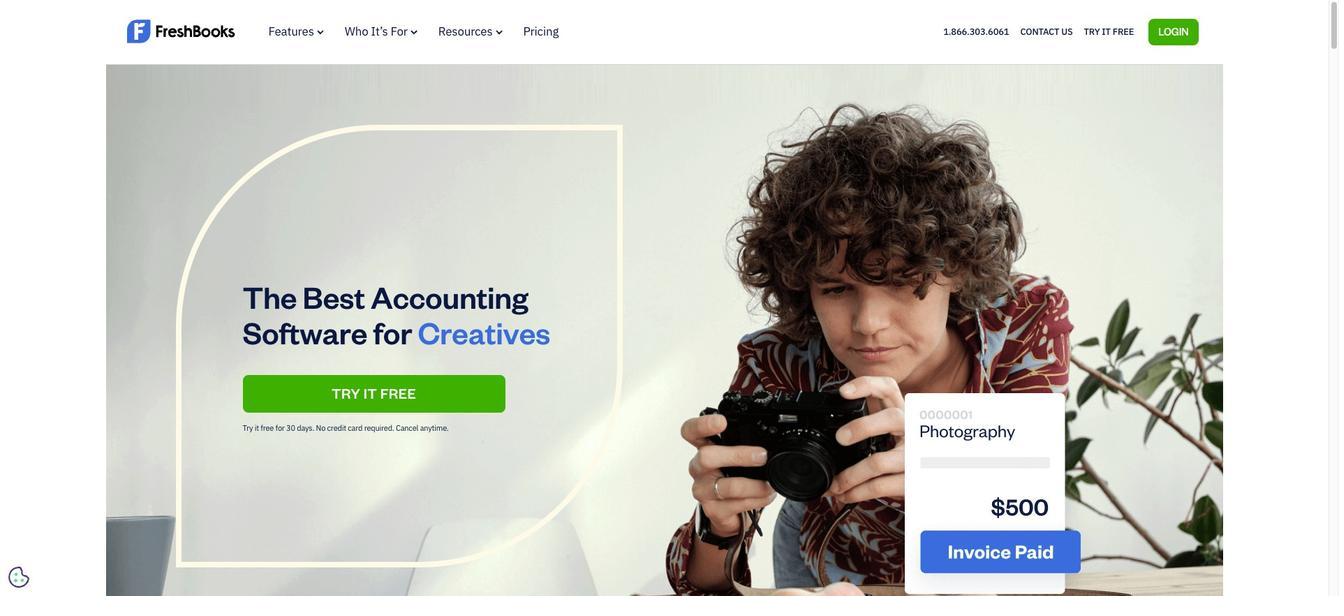 Task type: locate. For each thing, give the bounding box(es) containing it.
days.
[[297, 424, 314, 434]]

free
[[261, 424, 274, 434]]

it
[[1102, 26, 1111, 38], [255, 424, 259, 434]]

try left free
[[243, 424, 253, 434]]

1 vertical spatial try
[[332, 385, 361, 403]]

1 vertical spatial free
[[380, 385, 416, 403]]

it left free
[[255, 424, 259, 434]]

who it's for
[[345, 24, 408, 39]]

try it free
[[332, 385, 416, 403]]

free right it
[[380, 385, 416, 403]]

0 vertical spatial try
[[1084, 26, 1100, 38]]

0 horizontal spatial free
[[380, 385, 416, 403]]

0 vertical spatial for
[[373, 313, 412, 352]]

try
[[1084, 26, 1100, 38], [332, 385, 361, 403], [243, 424, 253, 434]]

the
[[243, 277, 297, 316]]

0 horizontal spatial it
[[255, 424, 259, 434]]

1 horizontal spatial free
[[1113, 26, 1134, 38]]

for left 30
[[275, 424, 285, 434]]

required.
[[364, 424, 394, 434]]

try left it
[[332, 385, 361, 403]]

try right us on the top right of the page
[[1084, 26, 1100, 38]]

1 horizontal spatial for
[[373, 313, 412, 352]]

cancel
[[396, 424, 418, 434]]

for up try it free
[[373, 313, 412, 352]]

free left login link
[[1113, 26, 1134, 38]]

0 vertical spatial free
[[1113, 26, 1134, 38]]

1 horizontal spatial it
[[1102, 26, 1111, 38]]

0 horizontal spatial for
[[275, 424, 285, 434]]

freshbooks logo image
[[127, 18, 235, 45]]

it right us on the top right of the page
[[1102, 26, 1111, 38]]

for
[[373, 313, 412, 352], [275, 424, 285, 434]]

for
[[391, 24, 408, 39]]

login
[[1158, 25, 1189, 38]]

1 vertical spatial it
[[255, 424, 259, 434]]

30
[[286, 424, 295, 434]]

accounting
[[371, 277, 528, 316]]

best
[[303, 277, 365, 316]]

free
[[1113, 26, 1134, 38], [380, 385, 416, 403]]

features link
[[268, 24, 324, 39]]

no
[[316, 424, 325, 434]]

it for free
[[1102, 26, 1111, 38]]

2 vertical spatial try
[[243, 424, 253, 434]]

who
[[345, 24, 368, 39]]

cookie preferences image
[[8, 568, 29, 589]]

card
[[348, 424, 363, 434]]

try for try it free for 30 days. no credit card required. cancel anytime.
[[243, 424, 253, 434]]

try it free link
[[243, 376, 505, 413]]

contact us
[[1020, 26, 1073, 38]]

0 vertical spatial it
[[1102, 26, 1111, 38]]

features
[[268, 24, 314, 39]]

1 horizontal spatial try
[[332, 385, 361, 403]]

2 horizontal spatial try
[[1084, 26, 1100, 38]]

0 horizontal spatial try
[[243, 424, 253, 434]]

try it free link
[[1084, 23, 1134, 41]]



Task type: describe. For each thing, give the bounding box(es) containing it.
1.866.303.6061 link
[[943, 26, 1009, 38]]

cookie consent banner dialog
[[10, 425, 220, 586]]

try it free
[[1084, 26, 1134, 38]]

login link
[[1149, 19, 1198, 45]]

the best accounting software for
[[243, 277, 528, 352]]

1.866.303.6061
[[943, 26, 1009, 38]]

try for try it free
[[332, 385, 361, 403]]

anytime.
[[420, 424, 449, 434]]

resources
[[438, 24, 493, 39]]

contact
[[1020, 26, 1059, 38]]

try for try it free
[[1084, 26, 1100, 38]]

it for free
[[255, 424, 259, 434]]

credit
[[327, 424, 346, 434]]

creatives
[[418, 313, 550, 352]]

pricing link
[[523, 24, 559, 39]]

who it's for link
[[345, 24, 417, 39]]

free for try it free
[[1113, 26, 1134, 38]]

software
[[243, 313, 367, 352]]

resources link
[[438, 24, 502, 39]]

try it free for 30 days. no credit card required. cancel anytime.
[[243, 424, 449, 434]]

pricing
[[523, 24, 559, 39]]

it's
[[371, 24, 388, 39]]

us
[[1061, 26, 1073, 38]]

free for try it free
[[380, 385, 416, 403]]

contact us link
[[1020, 23, 1073, 41]]

1 vertical spatial for
[[275, 424, 285, 434]]

it
[[364, 385, 377, 403]]

for inside the best accounting software for
[[373, 313, 412, 352]]



Task type: vqa. For each thing, say whether or not it's contained in the screenshot.
with corresponding to Sign up with Apple
no



